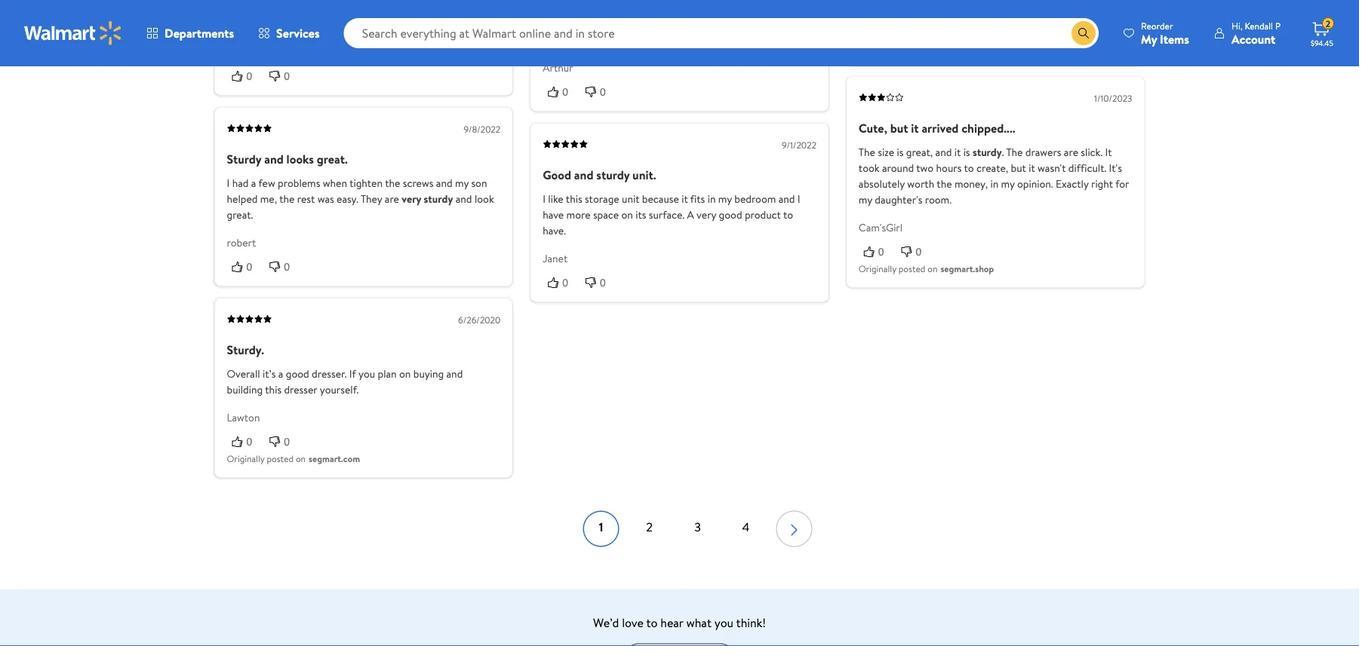 Task type: vqa. For each thing, say whether or not it's contained in the screenshot.
all tires
no



Task type: describe. For each thing, give the bounding box(es) containing it.
but inside . the drawers are slick. it took around two hours to create, but it wasn't difficult. it's absolutely worth the money, in my opinion. exactly right for my daughter's room.
[[1011, 161, 1027, 176]]

we'd
[[593, 615, 619, 632]]

good inside these drawers are truly flawless. they have a modern design, they're easy to put together. they look good in pretty much any room and they're
[[404, 1, 428, 16]]

son
[[471, 176, 487, 191]]

these drawers are truly flawless. they have a modern design, they're easy to put together. they look good in pretty much any room and they're
[[227, 0, 500, 32]]

much
[[472, 1, 497, 16]]

this inside i like this storage unit because it fits in my bedroom and i have more space on its surface. a very good product to have.
[[566, 192, 582, 207]]

modern
[[430, 0, 466, 0]]

difficult.
[[1069, 161, 1107, 176]]

size
[[878, 145, 895, 160]]

cute, but it arrived chipped....
[[859, 120, 1016, 137]]

it's
[[263, 367, 276, 382]]

room
[[245, 17, 269, 32]]

easy
[[261, 1, 281, 16]]

Walmart Site-Wide search field
[[344, 18, 1099, 48]]

posted for sturdy.
[[267, 453, 294, 466]]

i for sturdy and looks great.
[[227, 176, 230, 191]]

on for originally posted on zhupeicheng.com
[[928, 39, 938, 52]]

0 horizontal spatial they're
[[227, 1, 259, 16]]

originally posted on segmart.com
[[227, 453, 360, 466]]

rest
[[297, 192, 315, 207]]

and inside i had a few problems when tighten the screws and my son helped me, the rest was easy. they are
[[436, 176, 453, 191]]

0 vertical spatial 2
[[1326, 17, 1331, 30]]

drawers inside . the drawers are slick. it took around two hours to create, but it wasn't difficult. it's absolutely worth the money, in my opinion. exactly right for my daughter's room.
[[1026, 145, 1062, 160]]

these
[[227, 0, 253, 0]]

and up few
[[264, 151, 284, 168]]

0 horizontal spatial but
[[891, 120, 908, 137]]

account
[[1232, 31, 1276, 47]]

and inside and look great.
[[456, 192, 472, 207]]

and look great.
[[227, 192, 494, 223]]

. the drawers are slick. it took around two hours to create, but it wasn't difficult. it's absolutely worth the money, in my opinion. exactly right for my daughter's room.
[[859, 145, 1129, 208]]

hear
[[661, 615, 684, 632]]

. inside . the drawers are slick. it took around two hours to create, but it wasn't difficult. it's absolutely worth the money, in my opinion. exactly right for my daughter's room.
[[1002, 145, 1004, 160]]

reorder
[[1141, 19, 1174, 32]]

room.
[[925, 193, 952, 208]]

arthur
[[543, 61, 573, 75]]

services button
[[246, 15, 332, 51]]

segmart.com
[[309, 453, 360, 466]]

next page image
[[786, 519, 804, 543]]

1 is from the left
[[897, 145, 904, 160]]

jo
[[227, 45, 238, 59]]

surface.
[[649, 208, 685, 223]]

tighten
[[350, 176, 383, 191]]

buying
[[414, 367, 444, 382]]

fits
[[691, 192, 705, 207]]

overall
[[227, 367, 260, 382]]

$94.45
[[1311, 38, 1334, 48]]

very sturdy .
[[325, 17, 379, 32]]

hi,
[[1232, 19, 1243, 32]]

and inside overall it's a good dresser. if you plan on buying and building this dresser yourself.
[[447, 367, 463, 382]]

4
[[743, 520, 750, 536]]

because
[[642, 192, 679, 207]]

took
[[859, 161, 880, 176]]

0 horizontal spatial the
[[279, 192, 295, 207]]

great,
[[906, 145, 933, 160]]

the inside . the drawers are slick. it took around two hours to create, but it wasn't difficult. it's absolutely worth the money, in my opinion. exactly right for my daughter's room.
[[1007, 145, 1023, 160]]

dresser.
[[312, 367, 347, 382]]

1
[[599, 520, 603, 536]]

drawers inside these drawers are truly flawless. they have a modern design, they're easy to put together. they look good in pretty much any room and they're
[[256, 0, 292, 0]]

have inside i like this storage unit because it fits in my bedroom and i have more space on its surface. a very good product to have.
[[543, 208, 564, 223]]

more
[[567, 208, 591, 223]]

yourself.
[[320, 383, 359, 398]]

services
[[276, 25, 320, 42]]

1 vertical spatial they
[[358, 1, 380, 16]]

plan
[[378, 367, 397, 382]]

on inside i like this storage unit because it fits in my bedroom and i have more space on its surface. a very good product to have.
[[622, 208, 633, 223]]

hours
[[937, 161, 962, 176]]

0 vertical spatial originally
[[859, 39, 897, 52]]

create,
[[977, 161, 1009, 176]]

originally for sturdy.
[[227, 453, 265, 466]]

daughter's
[[875, 193, 923, 208]]

truly
[[311, 0, 332, 0]]

was
[[318, 192, 334, 207]]

cute,
[[859, 120, 888, 137]]

in inside . the drawers are slick. it took around two hours to create, but it wasn't difficult. it's absolutely worth the money, in my opinion. exactly right for my daughter's room.
[[991, 177, 999, 192]]

originally posted on zhupeicheng.com
[[859, 39, 1010, 52]]

flawless.
[[335, 0, 372, 0]]

in inside i like this storage unit because it fits in my bedroom and i have more space on its surface. a very good product to have.
[[708, 192, 716, 207]]

the inside . the drawers are slick. it took around two hours to create, but it wasn't difficult. it's absolutely worth the money, in my opinion. exactly right for my daughter's room.
[[937, 177, 952, 192]]

good inside i like this storage unit because it fits in my bedroom and i have more space on its surface. a very good product to have.
[[719, 208, 743, 223]]

very sturdy
[[402, 192, 453, 207]]

it up hours
[[955, 145, 961, 160]]

look inside and look great.
[[475, 192, 494, 207]]

around
[[882, 161, 914, 176]]

my inside i had a few problems when tighten the screws and my son helped me, the rest was easy. they are
[[455, 176, 469, 191]]

think!
[[736, 615, 766, 632]]

items
[[1160, 31, 1190, 47]]

love
[[622, 615, 644, 632]]

3
[[695, 520, 701, 536]]

my down create,
[[1001, 177, 1015, 192]]

the size is great, and it is sturdy
[[859, 145, 1002, 160]]

0 vertical spatial posted
[[899, 39, 926, 52]]

6/26/2020
[[458, 314, 501, 327]]

9/1/2022
[[782, 139, 817, 152]]

they inside i had a few problems when tighten the screws and my son helped me, the rest was easy. they are
[[361, 192, 382, 207]]

1/10/2023
[[1095, 92, 1133, 105]]

segmart.shop
[[941, 263, 994, 276]]

space
[[593, 208, 619, 223]]

p
[[1276, 19, 1281, 32]]

what
[[687, 615, 712, 632]]

my inside i like this storage unit because it fits in my bedroom and i have more space on its surface. a very good product to have.
[[719, 192, 732, 207]]

sturdy up create,
[[973, 145, 1002, 160]]

2 link
[[631, 512, 668, 548]]

dresser
[[284, 383, 317, 398]]

search icon image
[[1078, 27, 1090, 39]]

to right love
[[647, 615, 658, 632]]

very for very sturdy .
[[325, 17, 345, 32]]

lawton
[[227, 411, 260, 425]]

i had a few problems when tighten the screws and my son helped me, the rest was easy. they are
[[227, 176, 487, 207]]

1 horizontal spatial you
[[715, 615, 734, 632]]

originally for cute, but it arrived chipped....
[[859, 263, 897, 276]]

a
[[687, 208, 694, 223]]

1 the from the left
[[859, 145, 876, 160]]

it
[[1106, 145, 1112, 160]]

sturdy down flawless.
[[347, 17, 377, 32]]

design,
[[468, 0, 500, 0]]



Task type: locate. For each thing, give the bounding box(es) containing it.
very for very sturdy
[[402, 192, 421, 207]]

a left modern
[[422, 0, 427, 0]]

i left 'like'
[[543, 192, 546, 207]]

to inside these drawers are truly flawless. they have a modern design, they're easy to put together. they look good in pretty much any room and they're
[[283, 1, 293, 16]]

to inside i like this storage unit because it fits in my bedroom and i have more space on its surface. a very good product to have.
[[784, 208, 794, 223]]

on left its
[[622, 208, 633, 223]]

walmart image
[[24, 21, 122, 45]]

1 vertical spatial look
[[475, 192, 494, 207]]

posted left segmart.com
[[267, 453, 294, 466]]

bedroom
[[735, 192, 776, 207]]

1 horizontal spatial they're
[[291, 17, 323, 32]]

1 link
[[583, 512, 619, 548]]

in right fits
[[708, 192, 716, 207]]

i
[[227, 176, 230, 191], [543, 192, 546, 207], [798, 192, 801, 207]]

and down easy
[[272, 17, 288, 32]]

on left zhupeicheng.com
[[928, 39, 938, 52]]

if
[[349, 367, 356, 382]]

you right what
[[715, 615, 734, 632]]

posted for cute, but it arrived chipped....
[[899, 263, 926, 276]]

cam'sgirl
[[859, 221, 903, 235]]

2 inside 2 "link"
[[646, 520, 653, 536]]

zhupeicheng.com
[[941, 39, 1010, 52]]

it inside . the drawers are slick. it took around two hours to create, but it wasn't difficult. it's absolutely worth the money, in my opinion. exactly right for my daughter's room.
[[1029, 161, 1036, 176]]

opinion.
[[1018, 177, 1054, 192]]

1 vertical spatial are
[[1064, 145, 1079, 160]]

are left slick.
[[1064, 145, 1079, 160]]

0 horizontal spatial in
[[430, 1, 438, 16]]

2 horizontal spatial a
[[422, 0, 427, 0]]

in down create,
[[991, 177, 999, 192]]

storage
[[585, 192, 620, 207]]

i right bedroom on the right top of the page
[[798, 192, 801, 207]]

i inside i had a few problems when tighten the screws and my son helped me, the rest was easy. they are
[[227, 176, 230, 191]]

sturdy and looks great.
[[227, 151, 348, 168]]

have left modern
[[399, 0, 420, 0]]

on inside overall it's a good dresser. if you plan on buying and building this dresser yourself.
[[399, 367, 411, 382]]

kendall
[[1245, 19, 1274, 32]]

very down together.
[[325, 17, 345, 32]]

0 horizontal spatial this
[[265, 383, 282, 398]]

sturdy up storage
[[597, 167, 630, 184]]

0 vertical spatial you
[[359, 367, 375, 382]]

departments
[[165, 25, 234, 42]]

the up create,
[[1007, 145, 1023, 160]]

in
[[430, 1, 438, 16], [991, 177, 999, 192], [708, 192, 716, 207]]

1 horizontal spatial 2
[[1326, 17, 1331, 30]]

look right together.
[[382, 1, 402, 16]]

easy.
[[337, 192, 359, 207]]

the left screws
[[385, 176, 400, 191]]

2 vertical spatial posted
[[267, 453, 294, 466]]

very right the a
[[697, 208, 717, 223]]

1 vertical spatial .
[[1002, 145, 1004, 160]]

its
[[636, 208, 647, 223]]

1 vertical spatial originally
[[859, 263, 897, 276]]

is right "size"
[[897, 145, 904, 160]]

i for good and sturdy unit.
[[543, 192, 546, 207]]

in down modern
[[430, 1, 438, 16]]

are inside these drawers are truly flawless. they have a modern design, they're easy to put together. they look good in pretty much any room and they're
[[294, 0, 309, 0]]

and up product
[[779, 192, 795, 207]]

a for sturdy.
[[278, 367, 283, 382]]

0 vertical spatial good
[[404, 1, 428, 16]]

2 horizontal spatial are
[[1064, 145, 1079, 160]]

2 vertical spatial good
[[286, 367, 309, 382]]

are up put
[[294, 0, 309, 0]]

1 horizontal spatial good
[[404, 1, 428, 16]]

1 horizontal spatial have
[[543, 208, 564, 223]]

have inside these drawers are truly flawless. they have a modern design, they're easy to put together. they look good in pretty much any room and they're
[[399, 0, 420, 0]]

2 up $94.45
[[1326, 17, 1331, 30]]

look down the son
[[475, 192, 494, 207]]

are inside i had a few problems when tighten the screws and my son helped me, the rest was easy. they are
[[385, 192, 399, 207]]

my
[[455, 176, 469, 191], [1001, 177, 1015, 192], [719, 192, 732, 207], [859, 193, 873, 208]]

building
[[227, 383, 263, 398]]

0 horizontal spatial look
[[382, 1, 402, 16]]

to inside . the drawers are slick. it took around two hours to create, but it wasn't difficult. it's absolutely worth the money, in my opinion. exactly right for my daughter's room.
[[964, 161, 974, 176]]

1 vertical spatial have
[[543, 208, 564, 223]]

0 horizontal spatial 2
[[646, 520, 653, 536]]

2 vertical spatial are
[[385, 192, 399, 207]]

very
[[325, 17, 345, 32], [402, 192, 421, 207], [697, 208, 717, 223]]

drawers up wasn't
[[1026, 145, 1062, 160]]

and inside i like this storage unit because it fits in my bedroom and i have more space on its surface. a very good product to have.
[[779, 192, 795, 207]]

0 vertical spatial very
[[325, 17, 345, 32]]

this
[[566, 192, 582, 207], [265, 383, 282, 398]]

is up money,
[[964, 145, 970, 160]]

2 the from the left
[[1007, 145, 1023, 160]]

are inside . the drawers are slick. it took around two hours to create, but it wasn't difficult. it's absolutely worth the money, in my opinion. exactly right for my daughter's room.
[[1064, 145, 1079, 160]]

0 vertical spatial but
[[891, 120, 908, 137]]

0 vertical spatial they're
[[227, 1, 259, 16]]

have
[[399, 0, 420, 0], [543, 208, 564, 223]]

0 horizontal spatial have
[[399, 0, 420, 0]]

1 horizontal spatial very
[[402, 192, 421, 207]]

0 vertical spatial great.
[[317, 151, 348, 168]]

you right the if
[[359, 367, 375, 382]]

good inside overall it's a good dresser. if you plan on buying and building this dresser yourself.
[[286, 367, 309, 382]]

great. down helped
[[227, 208, 253, 223]]

they're down put
[[291, 17, 323, 32]]

the up took
[[859, 145, 876, 160]]

Search search field
[[344, 18, 1099, 48]]

it up opinion.
[[1029, 161, 1036, 176]]

and up very sturdy
[[436, 176, 453, 191]]

great.
[[317, 151, 348, 168], [227, 208, 253, 223]]

4 link
[[728, 512, 764, 548]]

0 horizontal spatial i
[[227, 176, 230, 191]]

1 vertical spatial but
[[1011, 161, 1027, 176]]

and right 'good'
[[574, 167, 594, 184]]

0 horizontal spatial a
[[251, 176, 256, 191]]

0 vertical spatial they
[[375, 0, 396, 0]]

when
[[323, 176, 347, 191]]

great. inside and look great.
[[227, 208, 253, 223]]

it inside i like this storage unit because it fits in my bedroom and i have more space on its surface. a very good product to have.
[[682, 192, 688, 207]]

1 vertical spatial a
[[251, 176, 256, 191]]

for
[[1116, 177, 1129, 192]]

1 horizontal spatial i
[[543, 192, 546, 207]]

0 vertical spatial look
[[382, 1, 402, 16]]

1 vertical spatial very
[[402, 192, 421, 207]]

on for originally posted on segmart.shop
[[928, 263, 938, 276]]

my right fits
[[719, 192, 732, 207]]

a
[[422, 0, 427, 0], [251, 176, 256, 191], [278, 367, 283, 382]]

exactly
[[1056, 177, 1089, 192]]

few
[[259, 176, 275, 191]]

1 horizontal spatial the
[[1007, 145, 1023, 160]]

1 vertical spatial posted
[[899, 263, 926, 276]]

put
[[296, 1, 311, 16]]

and down the son
[[456, 192, 472, 207]]

sturdy down screws
[[424, 192, 453, 207]]

unit.
[[633, 167, 656, 184]]

good left pretty
[[404, 1, 428, 16]]

sturdy.
[[227, 342, 264, 359]]

have.
[[543, 224, 566, 239]]

in inside these drawers are truly flawless. they have a modern design, they're easy to put together. they look good in pretty much any room and they're
[[430, 1, 438, 16]]

2 vertical spatial very
[[697, 208, 717, 223]]

2 horizontal spatial in
[[991, 177, 999, 192]]

a right it's
[[278, 367, 283, 382]]

9/8/2022
[[464, 123, 501, 136]]

0 horizontal spatial very
[[325, 17, 345, 32]]

a left few
[[251, 176, 256, 191]]

0 vertical spatial .
[[377, 17, 379, 32]]

and right buying
[[447, 367, 463, 382]]

1 horizontal spatial is
[[964, 145, 970, 160]]

this up more
[[566, 192, 582, 207]]

the right me,
[[279, 192, 295, 207]]

my down absolutely
[[859, 193, 873, 208]]

on left segmart.shop
[[928, 263, 938, 276]]

money,
[[955, 177, 988, 192]]

0 horizontal spatial is
[[897, 145, 904, 160]]

0 vertical spatial drawers
[[256, 0, 292, 0]]

on
[[928, 39, 938, 52], [622, 208, 633, 223], [928, 263, 938, 276], [399, 367, 411, 382], [296, 453, 306, 466]]

and
[[272, 17, 288, 32], [936, 145, 952, 160], [264, 151, 284, 168], [574, 167, 594, 184], [436, 176, 453, 191], [456, 192, 472, 207], [779, 192, 795, 207], [447, 367, 463, 382]]

my left the son
[[455, 176, 469, 191]]

0 vertical spatial this
[[566, 192, 582, 207]]

any
[[227, 17, 242, 32]]

2 horizontal spatial the
[[937, 177, 952, 192]]

great. up when
[[317, 151, 348, 168]]

it
[[911, 120, 919, 137], [955, 145, 961, 160], [1029, 161, 1036, 176], [682, 192, 688, 207]]

they down tighten
[[361, 192, 382, 207]]

0 horizontal spatial drawers
[[256, 0, 292, 0]]

0 horizontal spatial the
[[859, 145, 876, 160]]

2
[[1326, 17, 1331, 30], [646, 520, 653, 536]]

1 horizontal spatial are
[[385, 192, 399, 207]]

main content
[[215, 0, 1145, 548]]

1 vertical spatial you
[[715, 615, 734, 632]]

you inside overall it's a good dresser. if you plan on buying and building this dresser yourself.
[[359, 367, 375, 382]]

problems
[[278, 176, 320, 191]]

1 horizontal spatial in
[[708, 192, 716, 207]]

have up have. at the top
[[543, 208, 564, 223]]

a inside i had a few problems when tighten the screws and my son helped me, the rest was easy. they are
[[251, 176, 256, 191]]

main content containing cute, but it arrived chipped....
[[215, 0, 1145, 548]]

this inside overall it's a good dresser. if you plan on buying and building this dresser yourself.
[[265, 383, 282, 398]]

slick.
[[1081, 145, 1103, 160]]

originally posted on segmart.shop
[[859, 263, 994, 276]]

1 vertical spatial this
[[265, 383, 282, 398]]

sturdy
[[347, 17, 377, 32], [973, 145, 1002, 160], [597, 167, 630, 184], [424, 192, 453, 207]]

to right product
[[784, 208, 794, 223]]

very down screws
[[402, 192, 421, 207]]

2 is from the left
[[964, 145, 970, 160]]

drawers
[[256, 0, 292, 0], [1026, 145, 1062, 160]]

1 vertical spatial great.
[[227, 208, 253, 223]]

helped
[[227, 192, 258, 207]]

they down flawless.
[[358, 1, 380, 16]]

to up money,
[[964, 161, 974, 176]]

are
[[294, 0, 309, 0], [1064, 145, 1079, 160], [385, 192, 399, 207]]

0 vertical spatial have
[[399, 0, 420, 0]]

looks
[[287, 151, 314, 168]]

hi, kendall p account
[[1232, 19, 1281, 47]]

1 horizontal spatial .
[[1002, 145, 1004, 160]]

and up hours
[[936, 145, 952, 160]]

0 horizontal spatial good
[[286, 367, 309, 382]]

1 vertical spatial they're
[[291, 17, 323, 32]]

unit
[[622, 192, 640, 207]]

on right plan
[[399, 367, 411, 382]]

they're
[[227, 1, 259, 16], [291, 17, 323, 32]]

i like this storage unit because it fits in my bedroom and i have more space on its surface. a very good product to have.
[[543, 192, 801, 239]]

the
[[385, 176, 400, 191], [937, 177, 952, 192], [279, 192, 295, 207]]

this down it's
[[265, 383, 282, 398]]

very inside i like this storage unit because it fits in my bedroom and i have more space on its surface. a very good product to have.
[[697, 208, 717, 223]]

i left had
[[227, 176, 230, 191]]

drawers up easy
[[256, 0, 292, 0]]

0 vertical spatial a
[[422, 0, 427, 0]]

0 horizontal spatial great.
[[227, 208, 253, 223]]

like
[[548, 192, 564, 207]]

good down bedroom on the right top of the page
[[719, 208, 743, 223]]

sturdy
[[227, 151, 261, 168]]

the down hours
[[937, 177, 952, 192]]

and inside these drawers are truly flawless. they have a modern design, they're easy to put together. they look good in pretty much any room and they're
[[272, 17, 288, 32]]

my
[[1141, 31, 1157, 47]]

overall it's a good dresser. if you plan on buying and building this dresser yourself.
[[227, 367, 463, 398]]

departments button
[[134, 15, 246, 51]]

good up dresser
[[286, 367, 309, 382]]

posted left zhupeicheng.com
[[899, 39, 926, 52]]

2 horizontal spatial good
[[719, 208, 743, 223]]

they're down these
[[227, 1, 259, 16]]

is
[[897, 145, 904, 160], [964, 145, 970, 160]]

1 horizontal spatial a
[[278, 367, 283, 382]]

2 left 3
[[646, 520, 653, 536]]

product
[[745, 208, 781, 223]]

a inside these drawers are truly flawless. they have a modern design, they're easy to put together. they look good in pretty much any room and they're
[[422, 0, 427, 0]]

look inside these drawers are truly flawless. they have a modern design, they're easy to put together. they look good in pretty much any room and they're
[[382, 1, 402, 16]]

are left very sturdy
[[385, 192, 399, 207]]

1 horizontal spatial but
[[1011, 161, 1027, 176]]

1 vertical spatial drawers
[[1026, 145, 1062, 160]]

two
[[917, 161, 934, 176]]

but right cute,
[[891, 120, 908, 137]]

good and sturdy unit.
[[543, 167, 656, 184]]

2 vertical spatial originally
[[227, 453, 265, 466]]

but up opinion.
[[1011, 161, 1027, 176]]

they right flawless.
[[375, 0, 396, 0]]

1 horizontal spatial drawers
[[1026, 145, 1062, 160]]

2 horizontal spatial i
[[798, 192, 801, 207]]

reorder my items
[[1141, 19, 1190, 47]]

1 vertical spatial good
[[719, 208, 743, 223]]

1 horizontal spatial this
[[566, 192, 582, 207]]

to
[[283, 1, 293, 16], [964, 161, 974, 176], [784, 208, 794, 223], [647, 615, 658, 632]]

to left put
[[283, 1, 293, 16]]

0 horizontal spatial .
[[377, 17, 379, 32]]

1 horizontal spatial the
[[385, 176, 400, 191]]

on for originally posted on segmart.com
[[296, 453, 306, 466]]

a inside overall it's a good dresser. if you plan on buying and building this dresser yourself.
[[278, 367, 283, 382]]

posted down cam'sgirl
[[899, 263, 926, 276]]

it's
[[1109, 161, 1122, 176]]

it left fits
[[682, 192, 688, 207]]

a for sturdy and looks great.
[[251, 176, 256, 191]]

1 horizontal spatial look
[[475, 192, 494, 207]]

2 vertical spatial a
[[278, 367, 283, 382]]

0 horizontal spatial you
[[359, 367, 375, 382]]

1 horizontal spatial great.
[[317, 151, 348, 168]]

originally
[[859, 39, 897, 52], [859, 263, 897, 276], [227, 453, 265, 466]]

2 vertical spatial they
[[361, 192, 382, 207]]

1 vertical spatial 2
[[646, 520, 653, 536]]

it up great,
[[911, 120, 919, 137]]

2 horizontal spatial very
[[697, 208, 717, 223]]

0 vertical spatial are
[[294, 0, 309, 0]]

3 link
[[680, 512, 716, 548]]

good
[[404, 1, 428, 16], [719, 208, 743, 223], [286, 367, 309, 382]]

on left segmart.com
[[296, 453, 306, 466]]

0 horizontal spatial are
[[294, 0, 309, 0]]



